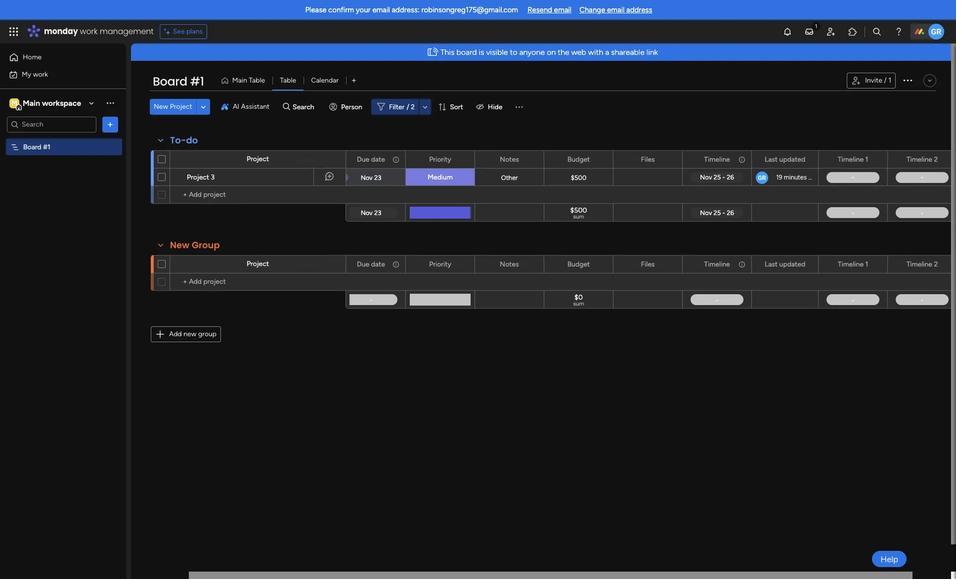 Task type: describe. For each thing, give the bounding box(es) containing it.
work for monday
[[80, 26, 98, 37]]

filter
[[389, 103, 405, 111]]

is
[[479, 47, 485, 57]]

your
[[356, 5, 371, 14]]

2 timeline 1 field from the top
[[836, 259, 871, 270]]

address:
[[392, 5, 420, 14]]

notes for 1st notes field from the top of the page
[[500, 155, 519, 164]]

$0 sum
[[574, 293, 585, 307]]

#1 inside field
[[190, 73, 204, 90]]

address
[[627, 5, 653, 14]]

add new group
[[169, 330, 217, 338]]

visible
[[487, 47, 508, 57]]

main table button
[[217, 73, 273, 89]]

home
[[23, 53, 42, 61]]

sum for $0
[[574, 300, 585, 307]]

1 notes field from the top
[[498, 154, 522, 165]]

1 for 2nd "timeline 1" field from the bottom of the page
[[866, 155, 869, 164]]

my work button
[[6, 67, 106, 82]]

add
[[169, 330, 182, 338]]

1 priority from the top
[[430, 155, 452, 164]]

23
[[375, 174, 382, 181]]

to
[[510, 47, 518, 57]]

files for 1st files field from the top
[[641, 155, 655, 164]]

2 due date field from the top
[[355, 259, 388, 270]]

project 3
[[187, 173, 215, 182]]

main for main workspace
[[23, 98, 40, 108]]

1 budget field from the top
[[565, 154, 593, 165]]

2 notes field from the top
[[498, 259, 522, 270]]

monday
[[44, 26, 78, 37]]

to-
[[170, 134, 186, 146]]

calendar button
[[304, 73, 346, 89]]

$0
[[575, 293, 583, 302]]

other
[[501, 174, 518, 182]]

minutes
[[785, 174, 807, 181]]

1 due date from the top
[[357, 155, 385, 164]]

board inside board #1 list box
[[23, 143, 41, 151]]

new project
[[154, 102, 192, 111]]

menu image
[[515, 102, 525, 112]]

home button
[[6, 49, 106, 65]]

2 timeline field from the top
[[702, 259, 733, 270]]

this
[[441, 47, 455, 57]]

1 timeline 1 from the top
[[838, 155, 869, 164]]

shareable
[[612, 47, 645, 57]]

To-do field
[[168, 134, 201, 147]]

1 timeline 2 field from the top
[[905, 154, 941, 165]]

2 + add project text field from the top
[[175, 276, 341, 288]]

monday work management
[[44, 26, 154, 37]]

to-do
[[170, 134, 198, 146]]

animation image
[[424, 44, 441, 60]]

calendar
[[311, 76, 339, 85]]

1 last updated field from the top
[[763, 154, 808, 165]]

1 + add project text field from the top
[[175, 189, 341, 201]]

options image
[[105, 119, 115, 129]]

main for main table
[[232, 76, 247, 85]]

my work
[[22, 70, 48, 78]]

main workspace
[[23, 98, 81, 108]]

2 priority field from the top
[[427, 259, 454, 270]]

person button
[[326, 99, 369, 115]]

management
[[100, 26, 154, 37]]

ago
[[809, 174, 820, 181]]

confirm
[[329, 5, 354, 14]]

select product image
[[9, 27, 19, 37]]

updated for 2nd last updated field
[[780, 260, 806, 268]]

updated for 2nd last updated field from the bottom of the page
[[780, 155, 806, 164]]

1 due from the top
[[357, 155, 370, 164]]

New Group field
[[168, 239, 223, 252]]

sort button
[[434, 99, 469, 115]]

please confirm your email address: robinsongreg175@gmail.com
[[305, 5, 519, 14]]

3
[[211, 173, 215, 182]]

main table
[[232, 76, 265, 85]]

workspace
[[42, 98, 81, 108]]

1 date from the top
[[371, 155, 385, 164]]

Search field
[[290, 100, 320, 114]]

1 email from the left
[[373, 5, 390, 14]]

anyone
[[520, 47, 545, 57]]

sort
[[450, 103, 464, 111]]

workspace selection element
[[9, 97, 83, 110]]

1 inside button
[[889, 76, 892, 85]]

2 due from the top
[[357, 260, 370, 268]]

m
[[11, 99, 17, 107]]

/ for 2
[[407, 103, 410, 111]]

2 for 1st timeline 2 field from the bottom
[[935, 260, 939, 268]]

resend email
[[528, 5, 572, 14]]

this  board is visible to anyone on the web with a shareable link
[[441, 47, 659, 57]]

options image
[[902, 74, 914, 86]]

last updated for 2nd last updated field
[[765, 260, 806, 268]]

owner for 2nd owner field from the top
[[294, 260, 315, 268]]

workspace options image
[[105, 98, 115, 108]]

help
[[881, 554, 899, 564]]

$500 sum
[[571, 206, 587, 220]]

v2 search image
[[283, 101, 290, 112]]

angle down image
[[201, 103, 206, 111]]

owner for 2nd owner field from the bottom
[[294, 155, 315, 164]]

expand board header image
[[927, 77, 935, 85]]

2 timeline 1 from the top
[[838, 260, 869, 268]]

group
[[198, 330, 217, 338]]

nov 23
[[361, 174, 382, 181]]

my
[[22, 70, 31, 78]]

2 timeline 2 field from the top
[[905, 259, 941, 270]]



Task type: locate. For each thing, give the bounding box(es) containing it.
0 vertical spatial new
[[154, 102, 168, 111]]

board
[[457, 47, 477, 57]]

1 files from the top
[[641, 155, 655, 164]]

main right workspace 'icon'
[[23, 98, 40, 108]]

on
[[547, 47, 556, 57]]

1 vertical spatial owner field
[[292, 259, 317, 270]]

invite / 1 button
[[847, 73, 896, 89]]

notes for second notes field
[[500, 260, 519, 268]]

2
[[411, 103, 415, 111], [935, 155, 939, 164], [935, 260, 939, 268]]

board inside "board #1" field
[[153, 73, 187, 90]]

files
[[641, 155, 655, 164], [641, 260, 655, 268]]

1 vertical spatial /
[[407, 103, 410, 111]]

priority field right column information image
[[427, 259, 454, 270]]

1 notes from the top
[[500, 155, 519, 164]]

due date field up nov 23
[[355, 154, 388, 165]]

a
[[606, 47, 610, 57]]

2 budget field from the top
[[565, 259, 593, 270]]

main inside workspace selection element
[[23, 98, 40, 108]]

1 vertical spatial owner
[[294, 260, 315, 268]]

1 vertical spatial timeline 1
[[838, 260, 869, 268]]

arrow down image
[[420, 101, 431, 113]]

group
[[192, 239, 220, 251]]

invite
[[866, 76, 883, 85]]

0 horizontal spatial /
[[407, 103, 410, 111]]

project
[[170, 102, 192, 111], [247, 155, 269, 163], [187, 173, 209, 182], [247, 260, 269, 268]]

link
[[647, 47, 659, 57]]

email for change email address
[[608, 5, 625, 14]]

/ for 1
[[885, 76, 887, 85]]

due date left column information image
[[357, 260, 385, 268]]

board #1 down the search in workspace field
[[23, 143, 50, 151]]

Timeline field
[[702, 154, 733, 165], [702, 259, 733, 270]]

1 horizontal spatial table
[[280, 76, 296, 85]]

due right v2 expand column icon
[[357, 260, 370, 268]]

ai
[[233, 102, 240, 111]]

1 for 1st "timeline 1" field from the bottom of the page
[[866, 260, 869, 268]]

0 vertical spatial 2
[[411, 103, 415, 111]]

email right 'change'
[[608, 5, 625, 14]]

0 horizontal spatial #1
[[43, 143, 50, 151]]

option
[[0, 138, 126, 140]]

see plans button
[[160, 24, 207, 39]]

2 date from the top
[[371, 260, 385, 268]]

work for my
[[33, 70, 48, 78]]

please
[[305, 5, 327, 14]]

1 horizontal spatial board #1
[[153, 73, 204, 90]]

1 vertical spatial $500
[[571, 206, 587, 215]]

1 updated from the top
[[780, 155, 806, 164]]

1 horizontal spatial new
[[170, 239, 190, 251]]

medium
[[428, 173, 453, 182]]

1 table from the left
[[249, 76, 265, 85]]

+ Add project text field
[[175, 189, 341, 201], [175, 276, 341, 288]]

1 owner from the top
[[294, 155, 315, 164]]

change email address link
[[580, 5, 653, 14]]

1 vertical spatial files
[[641, 260, 655, 268]]

Budget field
[[565, 154, 593, 165], [565, 259, 593, 270]]

last
[[765, 155, 778, 164], [765, 260, 778, 268]]

2 for 2nd timeline 2 field from the bottom
[[935, 155, 939, 164]]

main up ai on the left top
[[232, 76, 247, 85]]

1 vertical spatial timeline field
[[702, 259, 733, 270]]

0 vertical spatial notes field
[[498, 154, 522, 165]]

0 vertical spatial updated
[[780, 155, 806, 164]]

invite / 1
[[866, 76, 892, 85]]

1 horizontal spatial board
[[153, 73, 187, 90]]

3 email from the left
[[608, 5, 625, 14]]

1 last from the top
[[765, 155, 778, 164]]

1 vertical spatial updated
[[780, 260, 806, 268]]

new
[[154, 102, 168, 111], [170, 239, 190, 251]]

Files field
[[639, 154, 658, 165], [639, 259, 658, 270]]

timeline
[[705, 155, 731, 164], [838, 155, 864, 164], [907, 155, 933, 164], [705, 260, 731, 268], [838, 260, 864, 268], [907, 260, 933, 268]]

2 vertical spatial 2
[[935, 260, 939, 268]]

with
[[589, 47, 604, 57]]

ai assistant
[[233, 102, 270, 111]]

0 horizontal spatial board #1
[[23, 143, 50, 151]]

assistant
[[241, 102, 270, 111]]

2 sum from the top
[[574, 300, 585, 307]]

0 vertical spatial notes
[[500, 155, 519, 164]]

2 last updated from the top
[[765, 260, 806, 268]]

1 sum from the top
[[574, 213, 585, 220]]

0 vertical spatial timeline 1
[[838, 155, 869, 164]]

2 vertical spatial 1
[[866, 260, 869, 268]]

plans
[[187, 27, 203, 36]]

2 updated from the top
[[780, 260, 806, 268]]

1 vertical spatial sum
[[574, 300, 585, 307]]

0 vertical spatial /
[[885, 76, 887, 85]]

search everything image
[[873, 27, 883, 37]]

1 vertical spatial files field
[[639, 259, 658, 270]]

0 vertical spatial budget field
[[565, 154, 593, 165]]

add view image
[[352, 77, 356, 84]]

2 table from the left
[[280, 76, 296, 85]]

$500 for $500
[[571, 174, 587, 181]]

#1 up angle down icon
[[190, 73, 204, 90]]

1 vertical spatial due date field
[[355, 259, 388, 270]]

0 vertical spatial board
[[153, 73, 187, 90]]

Timeline 1 field
[[836, 154, 871, 165], [836, 259, 871, 270]]

1 vertical spatial priority
[[430, 260, 452, 268]]

0 vertical spatial timeline field
[[702, 154, 733, 165]]

work right monday
[[80, 26, 98, 37]]

board #1 inside list box
[[23, 143, 50, 151]]

2 files from the top
[[641, 260, 655, 268]]

see
[[173, 27, 185, 36]]

help image
[[895, 27, 904, 37]]

priority field up medium
[[427, 154, 454, 165]]

inbox image
[[805, 27, 815, 37]]

0 horizontal spatial work
[[33, 70, 48, 78]]

1 due date field from the top
[[355, 154, 388, 165]]

/ right filter
[[407, 103, 410, 111]]

last for 2nd last updated field
[[765, 260, 778, 268]]

1
[[889, 76, 892, 85], [866, 155, 869, 164], [866, 260, 869, 268]]

1 files field from the top
[[639, 154, 658, 165]]

owner
[[294, 155, 315, 164], [294, 260, 315, 268]]

new inside field
[[170, 239, 190, 251]]

0 vertical spatial budget
[[568, 155, 590, 164]]

1 vertical spatial timeline 2 field
[[905, 259, 941, 270]]

sum
[[574, 213, 585, 220], [574, 300, 585, 307]]

0 vertical spatial last
[[765, 155, 778, 164]]

0 vertical spatial due date
[[357, 155, 385, 164]]

19 minutes ago
[[777, 174, 820, 181]]

Timeline 2 field
[[905, 154, 941, 165], [905, 259, 941, 270]]

new group
[[170, 239, 220, 251]]

1 horizontal spatial #1
[[190, 73, 204, 90]]

board down the search in workspace field
[[23, 143, 41, 151]]

0 vertical spatial last updated field
[[763, 154, 808, 165]]

1 vertical spatial new
[[170, 239, 190, 251]]

date up '23'
[[371, 155, 385, 164]]

1 vertical spatial main
[[23, 98, 40, 108]]

person
[[341, 103, 363, 111]]

email
[[373, 5, 390, 14], [554, 5, 572, 14], [608, 5, 625, 14]]

hide
[[488, 103, 503, 111]]

1 vertical spatial last updated
[[765, 260, 806, 268]]

1 vertical spatial notes field
[[498, 259, 522, 270]]

email right resend
[[554, 5, 572, 14]]

0 vertical spatial priority
[[430, 155, 452, 164]]

invite members image
[[827, 27, 837, 37]]

board
[[153, 73, 187, 90], [23, 143, 41, 151]]

1 horizontal spatial email
[[554, 5, 572, 14]]

0 vertical spatial + add project text field
[[175, 189, 341, 201]]

robinsongreg175@gmail.com
[[422, 5, 519, 14]]

filter / 2
[[389, 103, 415, 111]]

0 horizontal spatial main
[[23, 98, 40, 108]]

1 vertical spatial date
[[371, 260, 385, 268]]

1 vertical spatial 1
[[866, 155, 869, 164]]

due date
[[357, 155, 385, 164], [357, 260, 385, 268]]

#1 down the search in workspace field
[[43, 143, 50, 151]]

0 vertical spatial 1
[[889, 76, 892, 85]]

column information image for second timeline field from the bottom
[[739, 156, 747, 164]]

1 vertical spatial timeline 2
[[907, 260, 939, 268]]

1 owner field from the top
[[292, 154, 317, 165]]

table up v2 search image
[[280, 76, 296, 85]]

1 priority field from the top
[[427, 154, 454, 165]]

1 last updated from the top
[[765, 155, 806, 164]]

2 horizontal spatial email
[[608, 5, 625, 14]]

0 vertical spatial timeline 1 field
[[836, 154, 871, 165]]

main
[[232, 76, 247, 85], [23, 98, 40, 108]]

column information image for 2nd timeline field
[[739, 260, 747, 268]]

0 vertical spatial $500
[[571, 174, 587, 181]]

1 vertical spatial board #1
[[23, 143, 50, 151]]

see plans
[[173, 27, 203, 36]]

1 vertical spatial work
[[33, 70, 48, 78]]

files for 2nd files field from the top of the page
[[641, 260, 655, 268]]

email right your
[[373, 5, 390, 14]]

board up new project
[[153, 73, 187, 90]]

Owner field
[[292, 154, 317, 165], [292, 259, 317, 270]]

Priority field
[[427, 154, 454, 165], [427, 259, 454, 270]]

work
[[80, 26, 98, 37], [33, 70, 48, 78]]

1 vertical spatial board
[[23, 143, 41, 151]]

0 vertical spatial owner field
[[292, 154, 317, 165]]

last updated for 2nd last updated field from the bottom of the page
[[765, 155, 806, 164]]

change
[[580, 5, 606, 14]]

ai logo image
[[221, 103, 229, 111]]

board #1 inside field
[[153, 73, 204, 90]]

board #1 up new project
[[153, 73, 204, 90]]

1 timeline 1 field from the top
[[836, 154, 871, 165]]

work right the my
[[33, 70, 48, 78]]

1 timeline field from the top
[[702, 154, 733, 165]]

2 timeline 2 from the top
[[907, 260, 939, 268]]

1 vertical spatial + add project text field
[[175, 276, 341, 288]]

do
[[186, 134, 198, 146]]

add new group button
[[151, 327, 221, 342]]

table up assistant
[[249, 76, 265, 85]]

0 vertical spatial due date field
[[355, 154, 388, 165]]

1 vertical spatial 2
[[935, 155, 939, 164]]

new down "board #1" field
[[154, 102, 168, 111]]

timeline 2 for 2nd timeline 2 field from the bottom
[[907, 155, 939, 164]]

1 vertical spatial #1
[[43, 143, 50, 151]]

0 vertical spatial files field
[[639, 154, 658, 165]]

1 vertical spatial notes
[[500, 260, 519, 268]]

priority up medium
[[430, 155, 452, 164]]

last updated
[[765, 155, 806, 164], [765, 260, 806, 268]]

2 notes from the top
[[500, 260, 519, 268]]

1 vertical spatial budget
[[568, 260, 590, 268]]

19
[[777, 174, 783, 181]]

1 vertical spatial timeline 1 field
[[836, 259, 871, 270]]

date left column information image
[[371, 260, 385, 268]]

0 vertical spatial owner
[[294, 155, 315, 164]]

new left the group
[[170, 239, 190, 251]]

0 vertical spatial date
[[371, 155, 385, 164]]

1 vertical spatial priority field
[[427, 259, 454, 270]]

1 timeline 2 from the top
[[907, 155, 939, 164]]

2 files field from the top
[[639, 259, 658, 270]]

project inside button
[[170, 102, 192, 111]]

the
[[558, 47, 570, 57]]

2 owner field from the top
[[292, 259, 317, 270]]

0 vertical spatial work
[[80, 26, 98, 37]]

budget
[[568, 155, 590, 164], [568, 260, 590, 268]]

help button
[[873, 551, 907, 567]]

board #1 list box
[[0, 137, 126, 289]]

new for new group
[[170, 239, 190, 251]]

1 vertical spatial last
[[765, 260, 778, 268]]

0 vertical spatial sum
[[574, 213, 585, 220]]

1 horizontal spatial main
[[232, 76, 247, 85]]

1 horizontal spatial /
[[885, 76, 887, 85]]

2 priority from the top
[[430, 260, 452, 268]]

0 horizontal spatial new
[[154, 102, 168, 111]]

column information image
[[392, 156, 400, 164], [739, 156, 747, 164], [739, 260, 747, 268]]

2 due date from the top
[[357, 260, 385, 268]]

table button
[[273, 73, 304, 89]]

due date field left column information image
[[355, 259, 388, 270]]

nov
[[361, 174, 373, 181]]

0 vertical spatial timeline 2
[[907, 155, 939, 164]]

0 vertical spatial main
[[232, 76, 247, 85]]

web
[[572, 47, 587, 57]]

0 vertical spatial #1
[[190, 73, 204, 90]]

last for 2nd last updated field from the bottom of the page
[[765, 155, 778, 164]]

Board #1 field
[[150, 73, 207, 90]]

column information image
[[392, 260, 400, 268]]

0 vertical spatial last updated
[[765, 155, 806, 164]]

2 owner from the top
[[294, 260, 315, 268]]

#1 inside list box
[[43, 143, 50, 151]]

due date up nov 23
[[357, 155, 385, 164]]

resend
[[528, 5, 553, 14]]

workspace image
[[9, 98, 19, 109]]

notes
[[500, 155, 519, 164], [500, 260, 519, 268]]

timeline 2
[[907, 155, 939, 164], [907, 260, 939, 268]]

0 vertical spatial timeline 2 field
[[905, 154, 941, 165]]

Due date field
[[355, 154, 388, 165], [355, 259, 388, 270]]

1 image
[[812, 20, 821, 31]]

2 email from the left
[[554, 5, 572, 14]]

0 horizontal spatial email
[[373, 5, 390, 14]]

email for resend email
[[554, 5, 572, 14]]

v2 expand column image
[[330, 257, 336, 265]]

/ right invite
[[885, 76, 887, 85]]

#1
[[190, 73, 204, 90], [43, 143, 50, 151]]

notifications image
[[783, 27, 793, 37]]

2 last from the top
[[765, 260, 778, 268]]

new inside button
[[154, 102, 168, 111]]

1 vertical spatial budget field
[[565, 259, 593, 270]]

Search in workspace field
[[21, 119, 83, 130]]

apps image
[[849, 27, 858, 37]]

timeline 1
[[838, 155, 869, 164], [838, 260, 869, 268]]

2 budget from the top
[[568, 260, 590, 268]]

/ inside button
[[885, 76, 887, 85]]

Last updated field
[[763, 154, 808, 165], [763, 259, 808, 270]]

sum inside $500 sum
[[574, 213, 585, 220]]

resend email link
[[528, 5, 572, 14]]

date
[[371, 155, 385, 164], [371, 260, 385, 268]]

ai assistant button
[[217, 99, 274, 115]]

1 budget from the top
[[568, 155, 590, 164]]

0 vertical spatial board #1
[[153, 73, 204, 90]]

main inside button
[[232, 76, 247, 85]]

change email address
[[580, 5, 653, 14]]

new
[[184, 330, 197, 338]]

1 vertical spatial due date
[[357, 260, 385, 268]]

hide button
[[472, 99, 509, 115]]

$500
[[571, 174, 587, 181], [571, 206, 587, 215]]

0 horizontal spatial board
[[23, 143, 41, 151]]

0 horizontal spatial table
[[249, 76, 265, 85]]

Notes field
[[498, 154, 522, 165], [498, 259, 522, 270]]

priority
[[430, 155, 452, 164], [430, 260, 452, 268]]

0 vertical spatial due
[[357, 155, 370, 164]]

1 horizontal spatial work
[[80, 26, 98, 37]]

priority right column information image
[[430, 260, 452, 268]]

timeline 2 for 1st timeline 2 field from the bottom
[[907, 260, 939, 268]]

sum for $500
[[574, 213, 585, 220]]

due
[[357, 155, 370, 164], [357, 260, 370, 268]]

new project button
[[150, 99, 196, 115]]

$500 for $500 sum
[[571, 206, 587, 215]]

new for new project
[[154, 102, 168, 111]]

due up nov
[[357, 155, 370, 164]]

2 last updated field from the top
[[763, 259, 808, 270]]

greg robinson image
[[929, 24, 945, 40]]

0 vertical spatial priority field
[[427, 154, 454, 165]]

1 vertical spatial due
[[357, 260, 370, 268]]

0 vertical spatial files
[[641, 155, 655, 164]]

work inside button
[[33, 70, 48, 78]]

1 vertical spatial last updated field
[[763, 259, 808, 270]]



Task type: vqa. For each thing, say whether or not it's contained in the screenshot.
Table
yes



